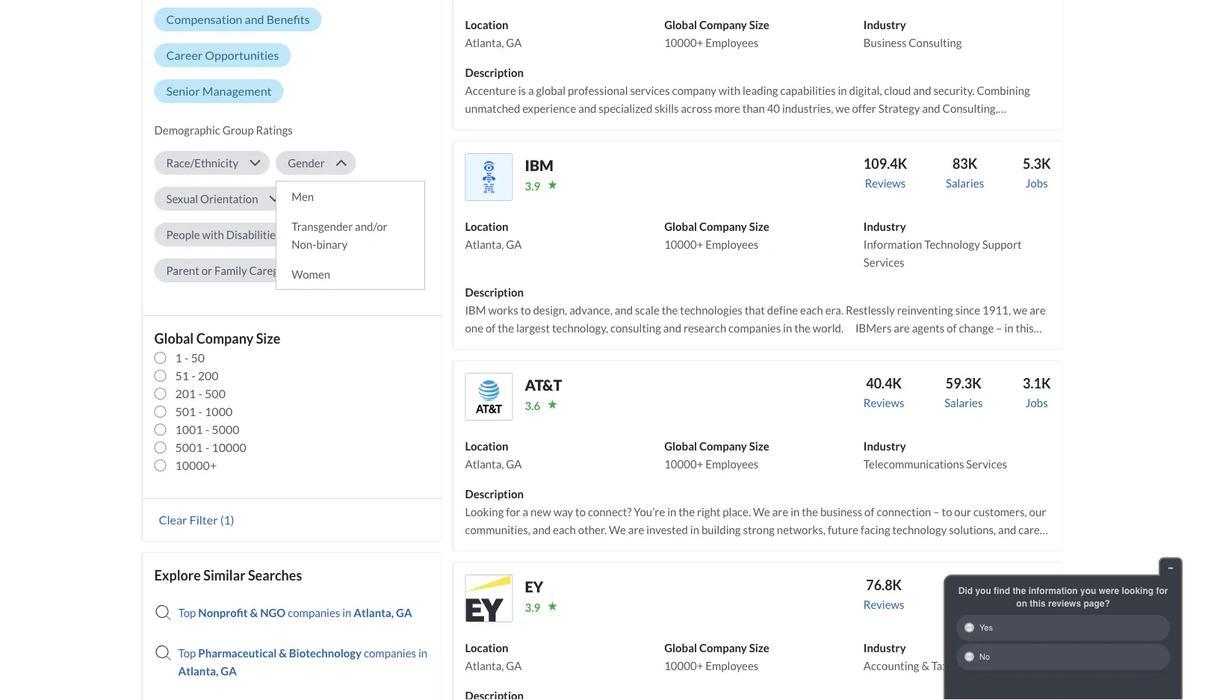 Task type: describe. For each thing, give the bounding box(es) containing it.
binary
[[316, 238, 348, 251]]

sexual orientation
[[166, 192, 258, 205]]

senior management button
[[154, 79, 284, 103]]

similar
[[203, 567, 245, 584]]

demographic group ratings
[[154, 123, 293, 137]]

group
[[222, 123, 254, 137]]

5000
[[212, 422, 239, 437]]

demographic
[[154, 123, 220, 137]]

1 you from the left
[[976, 586, 991, 596]]

services inside 'industry telecommunications services'
[[966, 457, 1007, 471]]

at&t
[[525, 376, 562, 394]]

this
[[1030, 598, 1046, 609]]

59.3k salaries
[[945, 375, 983, 409]]

clear filter (1) button
[[154, 512, 239, 528]]

description for at&t
[[465, 487, 524, 501]]

salaries for ey
[[948, 598, 986, 611]]

compensation
[[166, 12, 243, 26]]

reviews for ey
[[864, 598, 905, 611]]

telecommunications
[[864, 457, 964, 471]]

technology
[[925, 238, 980, 251]]

size for at&t
[[749, 439, 770, 453]]

sexual
[[166, 192, 198, 205]]

500
[[205, 386, 226, 401]]

ibm
[[525, 156, 554, 174]]

non-
[[292, 238, 316, 251]]

1 description from the top
[[465, 66, 524, 79]]

career opportunities button
[[154, 43, 291, 67]]

size for ibm
[[749, 220, 770, 233]]

and/or
[[355, 220, 388, 233]]

filter
[[190, 513, 218, 527]]

40.4k reviews
[[864, 375, 905, 409]]

ratings
[[256, 123, 293, 137]]

services inside industry information technology support services
[[864, 256, 905, 269]]

family
[[214, 264, 247, 277]]

employees for ey
[[706, 659, 759, 673]]

people
[[166, 228, 200, 241]]

gender
[[288, 156, 325, 170]]

global for ibm
[[664, 220, 697, 233]]

company for ey
[[699, 641, 747, 655]]

transgender
[[292, 220, 353, 233]]

top pharmaceutical & biotechnology companies in atlanta, ga
[[178, 646, 428, 678]]

1
[[175, 350, 182, 365]]

location for ey
[[465, 641, 508, 655]]

were
[[1099, 586, 1120, 596]]

1 location atlanta, ga from the top
[[465, 18, 522, 49]]

race/ethnicity
[[166, 156, 239, 170]]

50
[[191, 350, 205, 365]]

compensation and benefits button
[[154, 7, 322, 31]]

9k
[[1031, 577, 1049, 593]]

industry inside industry business consulting
[[864, 18, 906, 31]]

3.1k jobs
[[1023, 375, 1051, 409]]

caregiver
[[249, 264, 298, 277]]

- for 5001
[[205, 440, 209, 455]]

orientation
[[200, 192, 258, 205]]

company for at&t
[[699, 439, 747, 453]]

men
[[292, 190, 314, 203]]

senior management
[[166, 84, 272, 98]]

- for 1001
[[205, 422, 209, 437]]

or
[[201, 264, 212, 277]]

1 global company size 10000+ employees from the top
[[664, 18, 770, 49]]

industry information technology support services
[[864, 220, 1022, 269]]

top nonprofit & ngo companies in atlanta, ga
[[178, 606, 412, 619]]

1 - 50
[[175, 350, 205, 365]]

women
[[292, 267, 330, 281]]

people with disabilities
[[166, 228, 281, 241]]

employees for ibm
[[706, 238, 759, 251]]

10000+ for ey
[[664, 659, 703, 673]]

top for top nonprofit & ngo companies in atlanta, ga
[[178, 606, 196, 619]]

3.1k
[[1023, 375, 1051, 392]]

tax
[[932, 659, 948, 673]]

1001 - 5000
[[175, 422, 239, 437]]

looking
[[1122, 586, 1154, 596]]

companies for ngo
[[288, 606, 340, 619]]

location for at&t
[[465, 439, 508, 453]]

industry for ey
[[864, 641, 906, 655]]

501 - 1000
[[175, 404, 233, 419]]

location atlanta, ga for ibm
[[465, 220, 522, 251]]

- for 51
[[191, 368, 196, 383]]

51 - 200
[[175, 368, 219, 383]]

10000
[[212, 440, 246, 455]]

109.4k reviews
[[864, 155, 907, 190]]

9k jobs
[[1029, 577, 1051, 611]]

clear
[[159, 513, 187, 527]]

industry telecommunications services
[[864, 439, 1007, 471]]

ey
[[525, 578, 544, 596]]

83k
[[953, 155, 978, 172]]

51
[[175, 368, 189, 383]]

industry for ibm
[[864, 220, 906, 233]]

for
[[1156, 586, 1168, 596]]

location for ibm
[[465, 220, 508, 233]]

3.9 for ibm
[[525, 179, 541, 193]]

in for top nonprofit & ngo companies in atlanta, ga
[[342, 606, 352, 619]]

501
[[175, 404, 196, 419]]

explore
[[154, 567, 201, 584]]

support
[[982, 238, 1022, 251]]

76.8k reviews
[[864, 577, 905, 611]]

page?
[[1084, 598, 1110, 609]]

and
[[245, 12, 264, 26]]

information
[[864, 238, 922, 251]]



Task type: locate. For each thing, give the bounding box(es) containing it.
searches
[[248, 567, 302, 584]]

global company size 10000+ employees for ibm
[[664, 220, 770, 251]]

4 location atlanta, ga from the top
[[465, 641, 522, 673]]

global for at&t
[[664, 439, 697, 453]]

1 industry from the top
[[864, 18, 906, 31]]

clear filter (1)
[[159, 513, 234, 527]]

2 employees from the top
[[706, 238, 759, 251]]

- right 501
[[198, 404, 203, 419]]

top left nonprofit
[[178, 606, 196, 619]]

jobs for ibm
[[1026, 176, 1048, 190]]

companies
[[288, 606, 340, 619], [364, 646, 416, 660]]

industry up telecommunications
[[864, 439, 906, 453]]

1 horizontal spatial &
[[279, 646, 287, 660]]

jobs inside the '3.1k jobs'
[[1026, 396, 1048, 409]]

companies right ngo
[[288, 606, 340, 619]]

1 horizontal spatial services
[[966, 457, 1007, 471]]

location atlanta, ga for at&t
[[465, 439, 522, 471]]

& left ngo
[[250, 606, 258, 619]]

global company size 10000+ employees for at&t
[[664, 439, 770, 471]]

3.9 down ibm
[[525, 179, 541, 193]]

information
[[1029, 586, 1078, 596]]

59.3k
[[946, 375, 982, 392]]

- left 5000
[[205, 422, 209, 437]]

ga
[[506, 36, 522, 49], [506, 238, 522, 251], [506, 457, 522, 471], [396, 606, 412, 619], [506, 659, 522, 673], [221, 664, 237, 678]]

0 vertical spatial salaries
[[946, 176, 984, 190]]

global company size 10000+ employees for ey
[[664, 641, 770, 673]]

0 vertical spatial 3.9
[[525, 179, 541, 193]]

career opportunities
[[166, 48, 279, 62]]

services right telecommunications
[[966, 457, 1007, 471]]

jobs for ey
[[1029, 598, 1051, 611]]

you up page?
[[1081, 586, 1097, 596]]

1 horizontal spatial you
[[1081, 586, 1097, 596]]

0 horizontal spatial you
[[976, 586, 991, 596]]

1 vertical spatial companies
[[364, 646, 416, 660]]

10000+ for ibm
[[664, 238, 703, 251]]

jobs for at&t
[[1026, 396, 1048, 409]]

2 industry from the top
[[864, 220, 906, 233]]

4 employees from the top
[[706, 659, 759, 673]]

salaries
[[946, 176, 984, 190], [945, 396, 983, 409], [948, 598, 986, 611]]

top left pharmaceutical
[[178, 646, 196, 660]]

salaries for at&t
[[945, 396, 983, 409]]

parent or family caregiver
[[166, 264, 298, 277]]

salaries down did
[[948, 598, 986, 611]]

1 top from the top
[[178, 606, 196, 619]]

3.9
[[525, 179, 541, 193], [525, 601, 541, 614]]

jobs
[[1026, 176, 1048, 190], [1026, 396, 1048, 409], [1029, 598, 1051, 611]]

76.8k
[[866, 577, 902, 593]]

3 industry from the top
[[864, 439, 906, 453]]

industry accounting & tax
[[864, 641, 948, 673]]

industry inside industry accounting & tax
[[864, 641, 906, 655]]

top for top pharmaceutical & biotechnology companies in atlanta, ga
[[178, 646, 196, 660]]

reviews
[[865, 176, 906, 190], [864, 396, 905, 409], [864, 598, 905, 611]]

3 description from the top
[[465, 487, 524, 501]]

did
[[959, 586, 973, 596]]

- right 51
[[191, 368, 196, 383]]

- right 1
[[184, 350, 189, 365]]

on
[[1017, 598, 1028, 609]]

services down information
[[864, 256, 905, 269]]

& down ngo
[[279, 646, 287, 660]]

0 vertical spatial jobs
[[1026, 176, 1048, 190]]

you
[[976, 586, 991, 596], [1081, 586, 1097, 596]]

ibm image
[[465, 153, 513, 201]]

75.7k salaries
[[948, 577, 986, 611]]

reviews for ibm
[[865, 176, 906, 190]]

global
[[664, 18, 697, 31], [664, 220, 697, 233], [154, 330, 194, 347], [664, 439, 697, 453], [664, 641, 697, 655]]

10000+
[[664, 36, 703, 49], [664, 238, 703, 251], [664, 457, 703, 471], [175, 458, 217, 473], [664, 659, 703, 673]]

companies right biotechnology
[[364, 646, 416, 660]]

company
[[699, 18, 747, 31], [699, 220, 747, 233], [196, 330, 254, 347], [699, 439, 747, 453], [699, 641, 747, 655]]

3.9 for ey
[[525, 601, 541, 614]]

company for ibm
[[699, 220, 747, 233]]

1000
[[205, 404, 233, 419]]

career
[[166, 48, 203, 62]]

in for top pharmaceutical & biotechnology companies in atlanta, ga
[[418, 646, 428, 660]]

3 location from the top
[[465, 439, 508, 453]]

reviews
[[1048, 598, 1081, 609]]

reviews for at&t
[[864, 396, 905, 409]]

2 vertical spatial jobs
[[1029, 598, 1051, 611]]

reviews down 76.8k on the right of the page
[[864, 598, 905, 611]]

2 vertical spatial salaries
[[948, 598, 986, 611]]

5.3k
[[1023, 155, 1051, 172]]

atlanta, inside top pharmaceutical & biotechnology companies in atlanta, ga
[[178, 664, 219, 678]]

- down 1001 - 5000
[[205, 440, 209, 455]]

2 global company size 10000+ employees from the top
[[664, 220, 770, 251]]

10000+ for at&t
[[664, 457, 703, 471]]

size for ey
[[749, 641, 770, 655]]

1 horizontal spatial companies
[[364, 646, 416, 660]]

salaries down 59.3k at the bottom right
[[945, 396, 983, 409]]

4 location from the top
[[465, 641, 508, 655]]

location atlanta, ga for ey
[[465, 641, 522, 673]]

5001 - 10000
[[175, 440, 246, 455]]

4 global company size 10000+ employees from the top
[[664, 641, 770, 673]]

& inside top pharmaceutical & biotechnology companies in atlanta, ga
[[279, 646, 287, 660]]

in inside top pharmaceutical & biotechnology companies in atlanta, ga
[[418, 646, 428, 660]]

industry up business
[[864, 18, 906, 31]]

1 vertical spatial 3.9
[[525, 601, 541, 614]]

jobs inside 5.3k jobs
[[1026, 176, 1048, 190]]

nonprofit
[[198, 606, 248, 619]]

companies inside top pharmaceutical & biotechnology companies in atlanta, ga
[[364, 646, 416, 660]]

3 location atlanta, ga from the top
[[465, 439, 522, 471]]

& for biotechnology
[[279, 646, 287, 660]]

109.4k
[[864, 155, 907, 172]]

transgender and/or non-binary
[[292, 220, 388, 251]]

senior
[[166, 84, 200, 98]]

& for tax
[[922, 659, 930, 673]]

5001
[[175, 440, 203, 455]]

201 - 500
[[175, 386, 226, 401]]

0 vertical spatial services
[[864, 256, 905, 269]]

at&t image
[[465, 373, 513, 421]]

0 vertical spatial top
[[178, 606, 196, 619]]

0 vertical spatial companies
[[288, 606, 340, 619]]

salaries for ibm
[[946, 176, 984, 190]]

no
[[980, 652, 990, 662]]

companies for biotechnology
[[364, 646, 416, 660]]

industry inside industry information technology support services
[[864, 220, 906, 233]]

1 horizontal spatial in
[[418, 646, 428, 660]]

services
[[864, 256, 905, 269], [966, 457, 1007, 471]]

you right did
[[976, 586, 991, 596]]

biotechnology
[[289, 646, 362, 660]]

global company size
[[154, 330, 280, 347]]

employees for at&t
[[706, 457, 759, 471]]

3.9 down ey
[[525, 601, 541, 614]]

0 horizontal spatial &
[[250, 606, 258, 619]]

jobs down 5.3k
[[1026, 176, 1048, 190]]

4 industry from the top
[[864, 641, 906, 655]]

1 vertical spatial top
[[178, 646, 196, 660]]

200
[[198, 368, 219, 383]]

industry for at&t
[[864, 439, 906, 453]]

jobs right the "on"
[[1029, 598, 1051, 611]]

ey image
[[465, 575, 513, 622]]

reviews down 109.4k
[[865, 176, 906, 190]]

1 3.9 from the top
[[525, 179, 541, 193]]

description
[[465, 66, 524, 79], [465, 285, 524, 299], [465, 487, 524, 501]]

2 location from the top
[[465, 220, 508, 233]]

0 horizontal spatial in
[[342, 606, 352, 619]]

business
[[864, 36, 907, 49]]

- for 501
[[198, 404, 203, 419]]

jobs down 3.1k
[[1026, 396, 1048, 409]]

2 description from the top
[[465, 285, 524, 299]]

0 vertical spatial reviews
[[865, 176, 906, 190]]

1 vertical spatial in
[[418, 646, 428, 660]]

75.7k
[[949, 577, 985, 593]]

management
[[202, 84, 272, 98]]

0 vertical spatial description
[[465, 66, 524, 79]]

industry up information
[[864, 220, 906, 233]]

top
[[178, 606, 196, 619], [178, 646, 196, 660]]

(1)
[[220, 513, 234, 527]]

industry inside 'industry telecommunications services'
[[864, 439, 906, 453]]

pharmaceutical
[[198, 646, 277, 660]]

consulting
[[909, 36, 962, 49]]

1001
[[175, 422, 203, 437]]

industry
[[864, 18, 906, 31], [864, 220, 906, 233], [864, 439, 906, 453], [864, 641, 906, 655]]

1 location from the top
[[465, 18, 508, 31]]

0 vertical spatial in
[[342, 606, 352, 619]]

ga inside top pharmaceutical & biotechnology companies in atlanta, ga
[[221, 664, 237, 678]]

employees
[[706, 36, 759, 49], [706, 238, 759, 251], [706, 457, 759, 471], [706, 659, 759, 673]]

- for 201
[[198, 386, 203, 401]]

0 horizontal spatial companies
[[288, 606, 340, 619]]

40.4k
[[866, 375, 902, 392]]

1 vertical spatial description
[[465, 285, 524, 299]]

2 3.9 from the top
[[525, 601, 541, 614]]

3 global company size 10000+ employees from the top
[[664, 439, 770, 471]]

did you find the information you were looking for on this reviews page?
[[959, 586, 1168, 609]]

&
[[250, 606, 258, 619], [279, 646, 287, 660], [922, 659, 930, 673]]

& inside industry accounting & tax
[[922, 659, 930, 673]]

3 employees from the top
[[706, 457, 759, 471]]

parent
[[166, 264, 199, 277]]

0 horizontal spatial services
[[864, 256, 905, 269]]

1 vertical spatial jobs
[[1026, 396, 1048, 409]]

-
[[184, 350, 189, 365], [191, 368, 196, 383], [198, 386, 203, 401], [198, 404, 203, 419], [205, 422, 209, 437], [205, 440, 209, 455]]

salaries down 83k
[[946, 176, 984, 190]]

83k salaries
[[946, 155, 984, 190]]

1 vertical spatial reviews
[[864, 396, 905, 409]]

location
[[465, 18, 508, 31], [465, 220, 508, 233], [465, 439, 508, 453], [465, 641, 508, 655]]

disabilities
[[226, 228, 281, 241]]

1 vertical spatial services
[[966, 457, 1007, 471]]

2 horizontal spatial &
[[922, 659, 930, 673]]

1 vertical spatial salaries
[[945, 396, 983, 409]]

2 top from the top
[[178, 646, 196, 660]]

industry up 'accounting'
[[864, 641, 906, 655]]

reviews down '40.4k'
[[864, 396, 905, 409]]

- for 1
[[184, 350, 189, 365]]

global for ey
[[664, 641, 697, 655]]

the
[[1013, 586, 1026, 596]]

find
[[994, 586, 1010, 596]]

2 location atlanta, ga from the top
[[465, 220, 522, 251]]

& left the tax
[[922, 659, 930, 673]]

1 employees from the top
[[706, 36, 759, 49]]

- right 201
[[198, 386, 203, 401]]

2 vertical spatial description
[[465, 487, 524, 501]]

& for ngo
[[250, 606, 258, 619]]

2 you from the left
[[1081, 586, 1097, 596]]

reviews inside the 109.4k reviews
[[865, 176, 906, 190]]

industry business consulting
[[864, 18, 962, 49]]

5.3k jobs
[[1023, 155, 1051, 190]]

ngo
[[260, 606, 286, 619]]

2 vertical spatial reviews
[[864, 598, 905, 611]]

description for ibm
[[465, 285, 524, 299]]

top inside top pharmaceutical & biotechnology companies in atlanta, ga
[[178, 646, 196, 660]]

accounting
[[864, 659, 920, 673]]



Task type: vqa. For each thing, say whether or not it's contained in the screenshot.
Comments for 22 Comments
no



